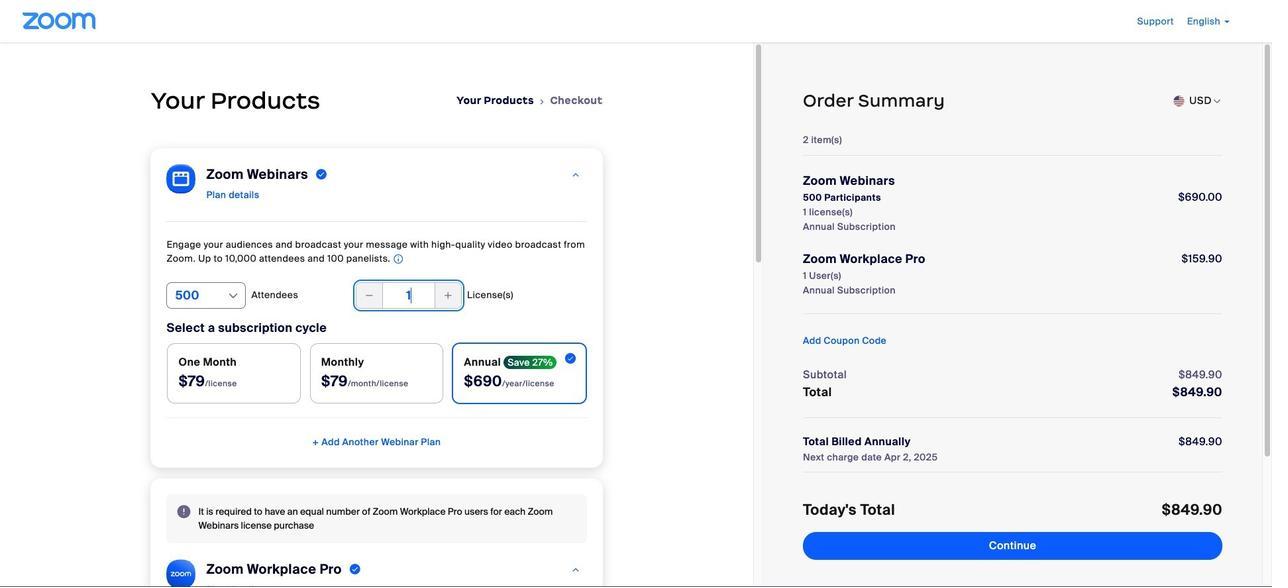 Task type: locate. For each thing, give the bounding box(es) containing it.
zoom webinars 500  + ' select the number of license' 1 increase image
[[443, 286, 454, 305]]

zoom one pro plan image
[[571, 561, 581, 579]]

1 vertical spatial success image
[[350, 561, 361, 577]]

show options image
[[1212, 96, 1222, 107], [227, 289, 240, 303]]

0 vertical spatial success image
[[316, 166, 327, 182]]

0 vertical spatial show options image
[[1212, 96, 1222, 107]]

1 horizontal spatial show options image
[[1212, 96, 1222, 107]]

right image
[[538, 95, 546, 109]]

1 horizontal spatial success image
[[350, 561, 361, 577]]

success image
[[316, 166, 327, 182], [350, 561, 361, 577]]

zoom webinars 500  + ' select the number of license' 1 decrease image
[[364, 286, 375, 305]]

0 horizontal spatial show options image
[[227, 289, 240, 303]]

0 horizontal spatial success image
[[316, 166, 327, 182]]

success image for zoom one image
[[350, 561, 361, 577]]

alert
[[167, 494, 587, 543]]

zoom webinars+' icon' image
[[167, 164, 196, 193]]



Task type: describe. For each thing, give the bounding box(es) containing it.
success image for "zoom webinars+' icon'"
[[316, 166, 327, 182]]

zoom one image
[[167, 559, 196, 587]]

secure trust image
[[960, 562, 1066, 587]]

zoom webinars plan image
[[571, 166, 581, 184]]

zoom webinars 500  + ' Select the number of license' The Zoom Webinars license count cannot exceed the Zoom Workplace license count. field
[[356, 282, 462, 309]]

select a subscription cycle option group
[[167, 342, 587, 404]]

breadcrumb navigation
[[457, 94, 603, 109]]

1 vertical spatial show options image
[[227, 289, 240, 303]]

zoom logo image
[[23, 13, 95, 29]]

warning image
[[177, 505, 190, 518]]



Task type: vqa. For each thing, say whether or not it's contained in the screenshot.
Birth Year text field
no



